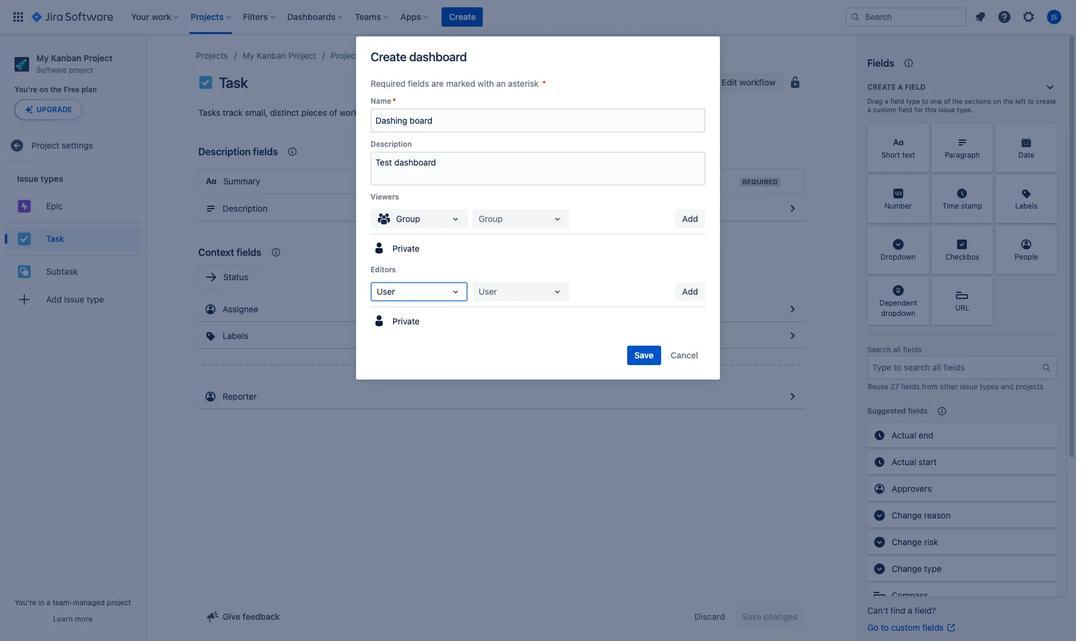 Task type: locate. For each thing, give the bounding box(es) containing it.
create left issue types link
[[371, 50, 407, 64]]

reuse 27 fields from other issue types and projects
[[868, 382, 1044, 391]]

learn
[[53, 615, 73, 624]]

to right left
[[1028, 97, 1035, 105]]

1 horizontal spatial labels
[[1016, 202, 1038, 211]]

issue down primary "element"
[[407, 50, 427, 61]]

create dashboard
[[371, 50, 467, 64]]

discard button
[[687, 607, 733, 627]]

2 vertical spatial type
[[925, 564, 942, 574]]

project up plan
[[69, 65, 93, 75]]

project down upgrade button
[[32, 140, 59, 150]]

0 vertical spatial custom
[[873, 106, 897, 113]]

task link
[[5, 227, 141, 251]]

description button
[[198, 197, 805, 221]]

you're on the free plan
[[15, 85, 97, 94]]

2 horizontal spatial to
[[1028, 97, 1035, 105]]

0 vertical spatial actual
[[892, 430, 917, 441]]

1 vertical spatial type
[[87, 294, 104, 305]]

field down create a field
[[891, 97, 905, 105]]

private up editors
[[393, 244, 420, 254]]

3 change from the top
[[892, 564, 922, 574]]

0 horizontal spatial my
[[36, 53, 49, 63]]

project up plan
[[84, 53, 113, 63]]

0 horizontal spatial required
[[371, 78, 406, 89]]

field left for
[[899, 106, 913, 113]]

issue right other
[[960, 382, 978, 391]]

project settings link up the name
[[331, 49, 392, 63]]

more information about the context fields image
[[285, 144, 300, 159], [269, 245, 283, 260]]

2 vertical spatial field
[[899, 106, 913, 113]]

open image
[[448, 212, 463, 226]]

create up drag
[[868, 83, 896, 92]]

add issue type image
[[17, 293, 32, 307]]

group down viewers
[[396, 214, 420, 224]]

add inside group
[[46, 294, 62, 305]]

2 add button from the top
[[675, 282, 706, 302]]

give feedback
[[223, 612, 280, 622]]

1 vertical spatial project
[[107, 598, 131, 607]]

0 vertical spatial project settings
[[331, 50, 392, 61]]

settings up the name
[[361, 50, 392, 61]]

1 horizontal spatial issue types
[[407, 50, 451, 61]]

issue types up epic
[[17, 173, 63, 184]]

2 vertical spatial types
[[980, 382, 999, 391]]

project
[[289, 50, 316, 61], [331, 50, 359, 61], [84, 53, 113, 63], [32, 140, 59, 150]]

actual for actual start
[[892, 457, 917, 467]]

labels up people
[[1016, 202, 1038, 211]]

actual end button
[[868, 424, 1058, 448]]

user up assignee button
[[479, 286, 497, 297]]

2 open field configuration image from the top
[[786, 329, 800, 343]]

task inside group
[[46, 234, 64, 244]]

issue inside issue types link
[[407, 50, 427, 61]]

on inside drag a field type to one of the sections on the left to create a custom field for this issue type.
[[994, 97, 1002, 105]]

group
[[5, 163, 141, 319]]

2 vertical spatial issue
[[960, 382, 978, 391]]

reason
[[925, 510, 951, 521]]

fields left are
[[408, 78, 429, 89]]

1 horizontal spatial settings
[[361, 50, 392, 61]]

epic link
[[5, 194, 141, 219]]

more information about the context fields image down distinct
[[285, 144, 300, 159]]

sections
[[965, 97, 992, 105]]

2 group from the left
[[479, 214, 503, 224]]

change left risk
[[892, 537, 922, 547]]

change risk
[[892, 537, 939, 547]]

type inside drag a field type to one of the sections on the left to create a custom field for this issue type.
[[906, 97, 921, 105]]

learn more button
[[53, 615, 93, 624]]

type up for
[[906, 97, 921, 105]]

1 vertical spatial on
[[994, 97, 1002, 105]]

issue
[[939, 106, 955, 113], [64, 294, 84, 305], [960, 382, 978, 391]]

project settings link
[[331, 49, 392, 63], [5, 134, 141, 158]]

2 change from the top
[[892, 537, 922, 547]]

2 private from the top
[[393, 316, 420, 327]]

issue types up are
[[407, 50, 451, 61]]

kanban inside my kanban project software project
[[51, 53, 81, 63]]

type down subtask link on the top
[[87, 294, 104, 305]]

1 vertical spatial project settings
[[32, 140, 93, 150]]

user down editors
[[377, 286, 395, 297]]

0 horizontal spatial task
[[46, 234, 64, 244]]

dependent
[[880, 298, 918, 308]]

None text field
[[479, 286, 481, 298]]

0 horizontal spatial of
[[329, 107, 337, 118]]

actual inside actual start button
[[892, 457, 917, 467]]

my up software
[[36, 53, 49, 63]]

fields inside go to custom fields link
[[923, 623, 944, 633]]

of left the work.
[[329, 107, 337, 118]]

jira software image
[[32, 10, 113, 24], [32, 10, 113, 24]]

on right sections
[[994, 97, 1002, 105]]

types
[[430, 50, 451, 61], [41, 173, 63, 184], [980, 382, 999, 391]]

change for change type
[[892, 564, 922, 574]]

actual left start
[[892, 457, 917, 467]]

1 you're from the top
[[15, 85, 37, 94]]

task right issue type icon
[[219, 74, 248, 91]]

my kanban project software project
[[36, 53, 113, 75]]

project settings up the name
[[331, 50, 392, 61]]

compass button
[[868, 584, 1058, 608]]

1 horizontal spatial issue
[[939, 106, 955, 113]]

create inside button
[[449, 12, 476, 22]]

0 vertical spatial labels
[[1016, 202, 1038, 211]]

settings
[[361, 50, 392, 61], [62, 140, 93, 150]]

1 vertical spatial custom
[[891, 623, 920, 633]]

open field configuration image inside reporter button
[[786, 390, 800, 404]]

0 horizontal spatial *
[[393, 96, 396, 106]]

with
[[478, 78, 494, 89]]

kanban
[[257, 50, 286, 61], [51, 53, 81, 63]]

project settings down upgrade
[[32, 140, 93, 150]]

projects link
[[196, 49, 228, 63]]

kanban up software
[[51, 53, 81, 63]]

my right projects
[[243, 50, 254, 61]]

actual start button
[[868, 450, 1058, 475]]

1 horizontal spatial user
[[479, 286, 497, 297]]

2 horizontal spatial create
[[868, 83, 896, 92]]

track
[[223, 107, 243, 118]]

1 vertical spatial settings
[[62, 140, 93, 150]]

1 horizontal spatial kanban
[[257, 50, 286, 61]]

* right the name
[[393, 96, 396, 106]]

task down epic
[[46, 234, 64, 244]]

approvers
[[892, 484, 932, 494]]

you're left 'in'
[[15, 598, 36, 607]]

0 horizontal spatial labels
[[223, 331, 248, 341]]

actual inside actual end button
[[892, 430, 917, 441]]

other
[[940, 382, 958, 391]]

0 horizontal spatial to
[[881, 623, 889, 633]]

0 vertical spatial add button
[[675, 209, 706, 229]]

issue down one
[[939, 106, 955, 113]]

in
[[38, 598, 44, 607]]

1 vertical spatial add button
[[675, 282, 706, 302]]

0 vertical spatial issue
[[407, 50, 427, 61]]

Type to search all fields text field
[[869, 357, 1042, 379]]

0 vertical spatial types
[[430, 50, 451, 61]]

0 vertical spatial project
[[69, 65, 93, 75]]

issue inside drag a field type to one of the sections on the left to create a custom field for this issue type.
[[939, 106, 955, 113]]

1 horizontal spatial project settings link
[[331, 49, 392, 63]]

1 horizontal spatial project
[[107, 598, 131, 607]]

approvers button
[[868, 477, 1058, 501]]

field
[[905, 83, 926, 92], [891, 97, 905, 105], [899, 106, 913, 113]]

name *
[[371, 96, 396, 106]]

0 vertical spatial private
[[393, 244, 420, 254]]

you're up upgrade button
[[15, 85, 37, 94]]

actual left end
[[892, 430, 917, 441]]

create button
[[442, 7, 483, 27]]

actual
[[892, 430, 917, 441], [892, 457, 917, 467]]

* right asterisk
[[542, 78, 546, 89]]

left
[[1016, 97, 1026, 105]]

1 horizontal spatial more information about the context fields image
[[285, 144, 300, 159]]

issue type icon image
[[198, 75, 213, 90]]

0 horizontal spatial type
[[87, 294, 104, 305]]

0 vertical spatial required
[[371, 78, 406, 89]]

0 vertical spatial issue
[[939, 106, 955, 113]]

open field configuration image inside assignee button
[[786, 302, 800, 317]]

search image
[[851, 12, 861, 22]]

0 vertical spatial type
[[906, 97, 921, 105]]

small,
[[245, 107, 268, 118]]

project inside my kanban project software project
[[84, 53, 113, 63]]

more information about the context fields image for context fields
[[269, 245, 283, 260]]

add button for group
[[675, 209, 706, 229]]

on up upgrade button
[[39, 85, 48, 94]]

0 vertical spatial task
[[219, 74, 248, 91]]

fields left more information about the suggested fields 'image'
[[908, 407, 928, 416]]

to right go
[[881, 623, 889, 633]]

feedback
[[243, 612, 280, 622]]

issue inside group
[[17, 173, 38, 184]]

1 vertical spatial private
[[393, 316, 420, 327]]

url
[[956, 304, 970, 313]]

types left and
[[980, 382, 999, 391]]

labels button
[[198, 324, 805, 348]]

0 vertical spatial on
[[39, 85, 48, 94]]

a
[[898, 83, 903, 92], [885, 97, 889, 105], [868, 106, 872, 113], [46, 598, 51, 607], [908, 606, 913, 616]]

types up are
[[430, 50, 451, 61]]

1 vertical spatial field
[[891, 97, 905, 105]]

find
[[891, 606, 906, 616]]

0 vertical spatial field
[[905, 83, 926, 92]]

1 horizontal spatial create
[[449, 12, 476, 22]]

group right open icon in the left top of the page
[[479, 214, 503, 224]]

description down the summary on the left of the page
[[223, 203, 268, 214]]

1 horizontal spatial issue
[[407, 50, 427, 61]]

change down approvers
[[892, 510, 922, 521]]

1 horizontal spatial of
[[944, 97, 951, 105]]

create up the dashboard at the top left of page
[[449, 12, 476, 22]]

open field configuration image
[[786, 302, 800, 317], [786, 329, 800, 343], [786, 390, 800, 404]]

reporter
[[223, 391, 257, 402]]

kanban up "tasks track small, distinct pieces of work."
[[257, 50, 286, 61]]

private
[[393, 244, 420, 254], [393, 316, 420, 327]]

0 horizontal spatial kanban
[[51, 53, 81, 63]]

of inside drag a field type to one of the sections on the left to create a custom field for this issue type.
[[944, 97, 951, 105]]

labels down assignee
[[223, 331, 248, 341]]

you're in a team-managed project
[[15, 598, 131, 607]]

1 vertical spatial you're
[[15, 598, 36, 607]]

0 horizontal spatial user
[[377, 286, 395, 297]]

actual for actual end
[[892, 430, 917, 441]]

the
[[50, 85, 62, 94], [953, 97, 963, 105], [1004, 97, 1014, 105]]

to up the this
[[922, 97, 929, 105]]

2 vertical spatial create
[[868, 83, 896, 92]]

from
[[922, 382, 938, 391]]

1 horizontal spatial my
[[243, 50, 254, 61]]

1 user from the left
[[377, 286, 395, 297]]

learn more
[[53, 615, 93, 624]]

0 horizontal spatial issue types
[[17, 173, 63, 184]]

type down risk
[[925, 564, 942, 574]]

the left free
[[50, 85, 62, 94]]

open field configuration image inside labels "button"
[[786, 329, 800, 343]]

required for required fields are marked with an asterisk *
[[371, 78, 406, 89]]

open image
[[550, 212, 565, 226], [448, 285, 463, 299], [550, 285, 565, 299]]

search
[[868, 345, 892, 354]]

short
[[882, 151, 900, 160]]

kanban for my kanban project software project
[[51, 53, 81, 63]]

all
[[894, 345, 901, 354]]

project right managed
[[107, 598, 131, 607]]

project up the work.
[[331, 50, 359, 61]]

2 actual from the top
[[892, 457, 917, 467]]

field up for
[[905, 83, 926, 92]]

1 vertical spatial task
[[46, 234, 64, 244]]

2 vertical spatial change
[[892, 564, 922, 574]]

create for create
[[449, 12, 476, 22]]

0 horizontal spatial issue
[[17, 173, 38, 184]]

issue types link
[[407, 49, 451, 63]]

kanban for my kanban project
[[257, 50, 286, 61]]

create banner
[[0, 0, 1077, 34]]

1 actual from the top
[[892, 430, 917, 441]]

0 horizontal spatial project
[[69, 65, 93, 75]]

0 vertical spatial issue types
[[407, 50, 451, 61]]

3 open field configuration image from the top
[[786, 390, 800, 404]]

1 vertical spatial types
[[41, 173, 63, 184]]

change inside button
[[892, 510, 922, 521]]

1 horizontal spatial task
[[219, 74, 248, 91]]

2 you're from the top
[[15, 598, 36, 607]]

my inside my kanban project software project
[[36, 53, 49, 63]]

1 open field configuration image from the top
[[786, 302, 800, 317]]

fields right 27
[[901, 382, 920, 391]]

0 vertical spatial of
[[944, 97, 951, 105]]

you're for you're in a team-managed project
[[15, 598, 36, 607]]

discard
[[695, 612, 725, 622]]

required fields are marked with an asterisk *
[[371, 78, 546, 89]]

actual start
[[892, 457, 937, 467]]

1 horizontal spatial project settings
[[331, 50, 392, 61]]

issue down subtask link on the top
[[64, 294, 84, 305]]

0 horizontal spatial project settings
[[32, 140, 93, 150]]

and
[[1001, 382, 1014, 391]]

1 horizontal spatial required
[[743, 178, 778, 186]]

fields
[[408, 78, 429, 89], [253, 146, 278, 157], [237, 247, 262, 258], [903, 345, 922, 354], [901, 382, 920, 391], [908, 407, 928, 416], [923, 623, 944, 633]]

0 horizontal spatial on
[[39, 85, 48, 94]]

0 vertical spatial *
[[542, 78, 546, 89]]

1 horizontal spatial group
[[479, 214, 503, 224]]

0 horizontal spatial more information about the context fields image
[[269, 245, 283, 260]]

0 vertical spatial more information about the context fields image
[[285, 144, 300, 159]]

1 private from the top
[[393, 244, 420, 254]]

of right one
[[944, 97, 951, 105]]

asterisk
[[508, 78, 539, 89]]

Description text field
[[371, 152, 706, 186]]

custom down can't find a field? at bottom right
[[891, 623, 920, 633]]

1 group from the left
[[396, 214, 420, 224]]

description
[[371, 140, 412, 149], [198, 146, 251, 157], [223, 203, 268, 214]]

give feedback button
[[198, 607, 287, 627]]

private down editors
[[393, 316, 420, 327]]

change for change reason
[[892, 510, 922, 521]]

0 vertical spatial open field configuration image
[[786, 302, 800, 317]]

2 horizontal spatial type
[[925, 564, 942, 574]]

custom
[[873, 106, 897, 113], [891, 623, 920, 633]]

1 add button from the top
[[675, 209, 706, 229]]

1 vertical spatial required
[[743, 178, 778, 186]]

more information about the context fields image right the context fields
[[269, 245, 283, 260]]

None field
[[372, 110, 705, 132]]

1 vertical spatial project settings link
[[5, 134, 141, 158]]

1 horizontal spatial on
[[994, 97, 1002, 105]]

2 horizontal spatial issue
[[960, 382, 978, 391]]

project settings link down upgrade
[[5, 134, 141, 158]]

the left left
[[1004, 97, 1014, 105]]

*
[[542, 78, 546, 89], [393, 96, 396, 106]]

1 horizontal spatial the
[[953, 97, 963, 105]]

types up epic
[[41, 173, 63, 184]]

1 vertical spatial create
[[371, 50, 407, 64]]

custom down drag
[[873, 106, 897, 113]]

the up type.
[[953, 97, 963, 105]]

0 vertical spatial you're
[[15, 85, 37, 94]]

0 horizontal spatial types
[[41, 173, 63, 184]]

an
[[497, 78, 506, 89]]

1 vertical spatial more information about the context fields image
[[269, 245, 283, 260]]

1 change from the top
[[892, 510, 922, 521]]

2 vertical spatial open field configuration image
[[786, 390, 800, 404]]

issue up epic link
[[17, 173, 38, 184]]

one
[[931, 97, 943, 105]]

1 vertical spatial change
[[892, 537, 922, 547]]

1 vertical spatial labels
[[223, 331, 248, 341]]

create for create dashboard
[[371, 50, 407, 64]]

2 user from the left
[[479, 286, 497, 297]]

None text field
[[479, 213, 481, 225]]

add for user
[[682, 286, 698, 297]]

description up the summary on the left of the page
[[198, 146, 251, 157]]

a right the find
[[908, 606, 913, 616]]

open field configuration image
[[786, 201, 800, 216]]

you're
[[15, 85, 37, 94], [15, 598, 36, 607]]

labels inside labels "button"
[[223, 331, 248, 341]]

fields left this link will be opened in a new tab 'icon'
[[923, 623, 944, 633]]

actual end
[[892, 430, 934, 441]]

0 horizontal spatial project settings link
[[5, 134, 141, 158]]

workflow
[[740, 77, 776, 87]]

settings down upgrade
[[62, 140, 93, 150]]

0 horizontal spatial group
[[396, 214, 420, 224]]

reporter button
[[198, 385, 805, 409]]

change up "compass"
[[892, 564, 922, 574]]

1 vertical spatial issue
[[17, 173, 38, 184]]



Task type: vqa. For each thing, say whether or not it's contained in the screenshot.
criteria.
no



Task type: describe. For each thing, give the bounding box(es) containing it.
more information about the context fields image for description fields
[[285, 144, 300, 159]]

projects
[[196, 50, 228, 61]]

issue for issue types link
[[407, 50, 427, 61]]

name
[[371, 96, 391, 106]]

custom inside go to custom fields link
[[891, 623, 920, 633]]

open field configuration image for assignee
[[786, 302, 800, 317]]

open image for editors
[[550, 285, 565, 299]]

assignee button
[[198, 297, 805, 322]]

work.
[[340, 107, 361, 118]]

task group
[[5, 222, 141, 255]]

managed
[[73, 598, 105, 607]]

0 vertical spatial project settings link
[[331, 49, 392, 63]]

fields up status
[[237, 247, 262, 258]]

change risk button
[[868, 530, 1058, 555]]

upgrade button
[[15, 100, 81, 120]]

fields up the summary on the left of the page
[[253, 146, 278, 157]]

my for my kanban project
[[243, 50, 254, 61]]

edit
[[722, 77, 737, 87]]

reuse
[[868, 382, 889, 391]]

a down drag
[[868, 106, 872, 113]]

start
[[919, 457, 937, 467]]

risk
[[925, 537, 939, 547]]

paragraph
[[945, 151, 980, 160]]

compass
[[892, 590, 929, 601]]

type.
[[957, 106, 973, 113]]

can't
[[868, 606, 889, 616]]

description down name *
[[371, 140, 412, 149]]

1 vertical spatial issue types
[[17, 173, 63, 184]]

add for group
[[682, 214, 698, 224]]

project up pieces
[[289, 50, 316, 61]]

dependent dropdown
[[880, 298, 918, 318]]

more information about the suggested fields image
[[935, 404, 950, 419]]

change type
[[892, 564, 942, 574]]

suggested
[[868, 407, 906, 416]]

open field configuration image for reporter
[[786, 390, 800, 404]]

description fields
[[198, 146, 278, 157]]

field for create
[[905, 83, 926, 92]]

editors
[[371, 265, 396, 274]]

0 horizontal spatial settings
[[62, 140, 93, 150]]

suggested fields
[[868, 407, 928, 416]]

1 horizontal spatial types
[[430, 50, 451, 61]]

end
[[919, 430, 934, 441]]

1 vertical spatial *
[[393, 96, 396, 106]]

a down more information about the fields image
[[898, 83, 903, 92]]

change reason
[[892, 510, 951, 521]]

team-
[[53, 598, 73, 607]]

edit workflow button
[[702, 73, 783, 92]]

1 vertical spatial of
[[329, 107, 337, 118]]

epic
[[46, 201, 63, 211]]

projects
[[1016, 382, 1044, 391]]

create for create a field
[[868, 83, 896, 92]]

tasks
[[198, 107, 221, 118]]

upgrade
[[36, 105, 72, 114]]

are
[[432, 78, 444, 89]]

a right drag
[[885, 97, 889, 105]]

checkbox
[[946, 253, 980, 262]]

2 horizontal spatial the
[[1004, 97, 1014, 105]]

open field configuration image for labels
[[786, 329, 800, 343]]

drag
[[868, 97, 883, 105]]

dashboard
[[409, 50, 467, 64]]

my kanban project
[[243, 50, 316, 61]]

search all fields
[[868, 345, 922, 354]]

a right 'in'
[[46, 598, 51, 607]]

field?
[[915, 606, 936, 616]]

private for user
[[393, 316, 420, 327]]

0 horizontal spatial the
[[50, 85, 62, 94]]

subtask
[[46, 266, 78, 277]]

dropdown
[[881, 253, 916, 262]]

create
[[1036, 97, 1057, 105]]

save
[[635, 350, 654, 360]]

change for change risk
[[892, 537, 922, 547]]

2 horizontal spatial types
[[980, 382, 999, 391]]

time stamp
[[943, 202, 983, 211]]

go
[[868, 623, 879, 633]]

my for my kanban project software project
[[36, 53, 49, 63]]

software
[[36, 65, 67, 75]]

short text
[[882, 151, 916, 160]]

can't find a field?
[[868, 606, 936, 616]]

issue for group containing issue types
[[17, 173, 38, 184]]

save button
[[627, 346, 661, 365]]

description inside button
[[223, 203, 268, 214]]

add issue type
[[46, 294, 104, 305]]

summary
[[223, 176, 260, 186]]

distinct
[[270, 107, 299, 118]]

project inside my kanban project software project
[[69, 65, 93, 75]]

Search field
[[846, 7, 967, 27]]

dropdown
[[881, 309, 916, 318]]

type inside group
[[87, 294, 104, 305]]

stamp
[[962, 202, 983, 211]]

you're for you're on the free plan
[[15, 85, 37, 94]]

1 horizontal spatial to
[[922, 97, 929, 105]]

time
[[943, 202, 960, 211]]

text
[[902, 151, 916, 160]]

cancel
[[671, 350, 698, 360]]

primary element
[[7, 0, 846, 34]]

required for required
[[743, 178, 778, 186]]

date
[[1019, 151, 1035, 160]]

drag a field type to one of the sections on the left to create a custom field for this issue type.
[[868, 97, 1057, 113]]

tasks track small, distinct pieces of work.
[[198, 107, 361, 118]]

context
[[198, 247, 234, 258]]

add button for user
[[675, 282, 706, 302]]

no restrictions image
[[788, 75, 803, 90]]

group containing issue types
[[5, 163, 141, 319]]

free
[[64, 85, 80, 94]]

this link will be opened in a new tab image
[[946, 623, 956, 633]]

people
[[1015, 253, 1039, 262]]

open image for viewers
[[550, 212, 565, 226]]

number
[[885, 202, 912, 211]]

assignee
[[223, 304, 258, 314]]

0 vertical spatial settings
[[361, 50, 392, 61]]

go to custom fields
[[868, 623, 944, 633]]

fields right all
[[903, 345, 922, 354]]

edit workflow
[[722, 77, 776, 87]]

custom inside drag a field type to one of the sections on the left to create a custom field for this issue type.
[[873, 106, 897, 113]]

private for group
[[393, 244, 420, 254]]

change type button
[[868, 557, 1058, 581]]

fields
[[868, 58, 895, 69]]

give
[[223, 612, 240, 622]]

field for drag
[[891, 97, 905, 105]]

add issue type button
[[5, 288, 141, 312]]

more information about the fields image
[[902, 56, 916, 70]]

plan
[[82, 85, 97, 94]]

1 horizontal spatial *
[[542, 78, 546, 89]]

this
[[925, 106, 937, 113]]

issue inside button
[[64, 294, 84, 305]]



